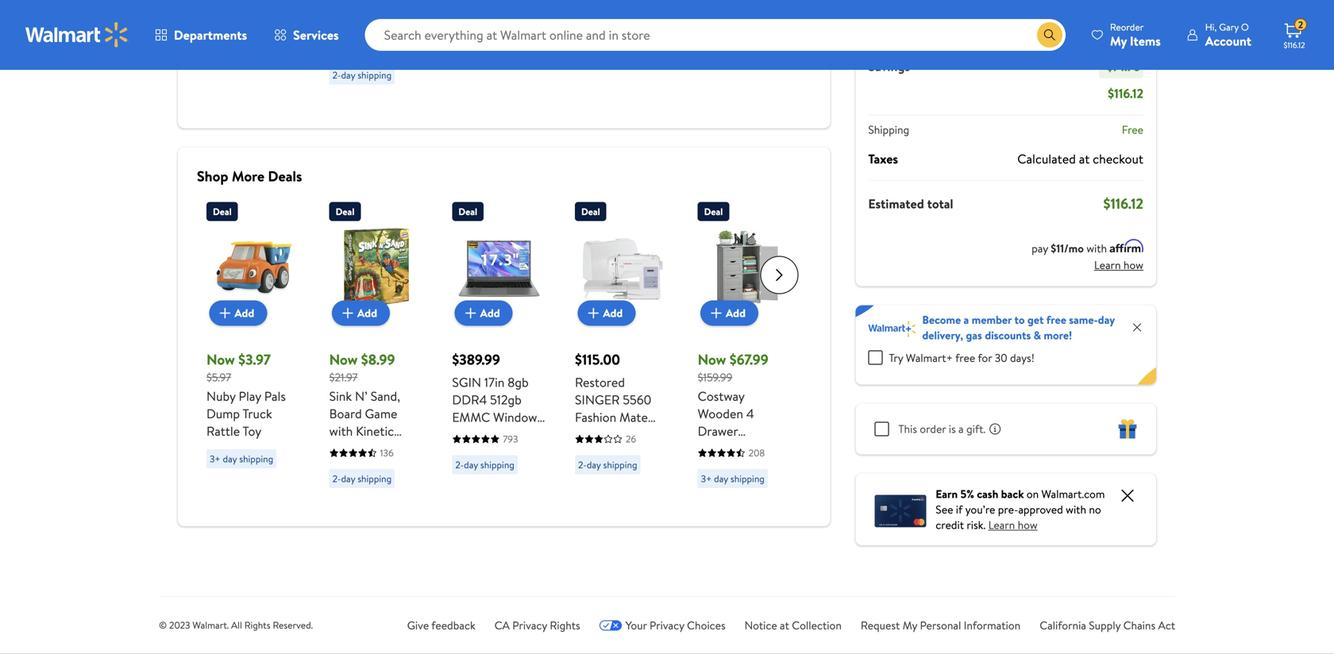 Task type: describe. For each thing, give the bounding box(es) containing it.
$389.99 sgin 17in 8gb ddr4 512gb emmc windows 11 laptop ips 1920 x 1080 fhd 8-core intel celeron, mini hdmi
[[452, 350, 545, 513]]

wooden
[[698, 405, 743, 422]]

add inside the $115.00 group
[[603, 305, 623, 321]]

1 vertical spatial a
[[958, 421, 964, 437]]

costway
[[698, 388, 744, 405]]

add button inside $389.99 group
[[455, 301, 513, 326]]

give
[[407, 618, 429, 633]]

drawer
[[698, 422, 738, 440]]

0 horizontal spatial free
[[955, 350, 975, 365]]

pay $11/mo with
[[1032, 241, 1110, 256]]

0 horizontal spatial rights
[[244, 619, 270, 632]]

rattle
[[206, 422, 240, 440]]

793
[[503, 432, 518, 446]]

earn 5% cash back on walmart.com
[[936, 486, 1105, 502]]

sgin
[[452, 374, 481, 391]]

$115.00
[[575, 350, 620, 370]]

learn how link
[[988, 517, 1038, 533]]

day inside now $8.99 group
[[341, 472, 355, 486]]

more!
[[1044, 328, 1072, 343]]

2- for $389.99
[[455, 458, 464, 472]]

add for now $8.99
[[357, 305, 377, 321]]

dump
[[206, 405, 240, 422]]

$115.00 group
[[575, 196, 669, 513]]

singer
[[575, 391, 620, 409]]

with inside the see if you're pre-approved with no credit risk.
[[1066, 502, 1086, 517]]

back
[[1001, 486, 1024, 502]]

ca privacy rights link
[[495, 618, 580, 633]]

privacy for your
[[650, 618, 684, 633]]

information
[[964, 618, 1021, 633]]

capital one credit card image
[[875, 492, 926, 527]]

at for notice
[[780, 618, 789, 633]]

now $8.99 group
[[329, 196, 424, 495]]

2023
[[169, 619, 190, 632]]

0 vertical spatial 2
[[1298, 18, 1303, 32]]

cupboard
[[698, 475, 752, 492]]

gift.
[[966, 421, 986, 437]]

standing
[[698, 510, 746, 527]]

dismiss capital one banner image
[[1118, 486, 1137, 505]]

30
[[995, 350, 1007, 365]]

no
[[1089, 502, 1101, 517]]

0 vertical spatial sand,
[[371, 388, 400, 405]]

ddr4
[[452, 391, 487, 409]]

$159.99
[[698, 370, 732, 385]]

add to cart image
[[584, 304, 603, 323]]

1 horizontal spatial how
[[1124, 257, 1144, 273]]

notice at collection link
[[745, 618, 842, 633]]

8-
[[452, 461, 464, 478]]

truck
[[243, 405, 272, 422]]

deal inside $389.99 group
[[458, 205, 477, 218]]

search icon image
[[1043, 29, 1056, 41]]

now for $8.99
[[329, 350, 358, 370]]

more
[[232, 166, 265, 186]]

fashion
[[575, 409, 616, 426]]

reorder my items
[[1110, 20, 1161, 50]]

cover
[[575, 478, 608, 496]]

11
[[452, 426, 460, 444]]

0 vertical spatial $116.12
[[1284, 40, 1305, 50]]

risk.
[[967, 517, 986, 533]]

laptop
[[463, 426, 501, 444]]

see if you're pre-approved with no credit risk.
[[936, 502, 1101, 533]]

with inside now $8.99 $21.97 sink n' sand, board game with kinetic sand, for kids ages 4 and up
[[329, 422, 353, 440]]

pals
[[264, 388, 286, 405]]

choices
[[687, 618, 726, 633]]

136
[[380, 446, 394, 460]]

table
[[575, 461, 603, 478]]

ca privacy rights
[[495, 618, 580, 633]]

$115.00 restored singer 5560 fashion mate sewing machine with extension table and hard cover (refurbished)
[[575, 350, 664, 513]]

departments button
[[141, 16, 261, 54]]

day inside now $67.99 group
[[714, 472, 728, 486]]

celeron,
[[452, 478, 499, 496]]

0 vertical spatial learn
[[1094, 257, 1121, 273]]

add to cart image for now $67.99
[[707, 304, 726, 323]]

approved
[[1018, 502, 1063, 517]]

2- for $115.00
[[578, 458, 587, 472]]

$11/mo
[[1051, 241, 1084, 256]]

privacy for ca
[[512, 618, 547, 633]]

learn more about gifting image
[[989, 423, 1002, 436]]

now $8.99 $21.97 sink n' sand, board game with kinetic sand, for kids ages 4 and up
[[329, 350, 407, 475]]

california supply chains act link
[[1040, 618, 1175, 633]]

$21.97
[[329, 370, 358, 385]]

gifting image
[[1118, 420, 1137, 439]]

1 vertical spatial sand,
[[329, 440, 359, 457]]

kinetic
[[356, 422, 394, 440]]

delivery,
[[922, 328, 963, 343]]

4 inside now $67.99 $159.99 costway wooden 4 drawer bathroom cabinet storage cupboard 2 shelves free standing
[[746, 405, 754, 422]]

calculated at checkout
[[1017, 150, 1144, 168]]

1080
[[490, 444, 516, 461]]

taxes
[[868, 150, 898, 168]]

estimated total
[[868, 195, 953, 212]]

hi, gary o account
[[1205, 20, 1252, 50]]

my for personal
[[903, 618, 917, 633]]

notice at collection
[[745, 618, 842, 633]]

cash
[[977, 486, 998, 502]]

This order is a gift. checkbox
[[875, 422, 889, 436]]

deal for now $67.99
[[704, 205, 723, 218]]

free inside become a member to get free same-day delivery, gas discounts & more!
[[1046, 312, 1066, 328]]

storage
[[744, 457, 787, 475]]

now $3.97 group
[[206, 196, 301, 475]]

you're
[[965, 502, 995, 517]]

pre-
[[998, 502, 1018, 517]]

with inside $115.00 restored singer 5560 fashion mate sewing machine with extension table and hard cover (refurbished)
[[575, 444, 598, 461]]

walmart.
[[192, 619, 229, 632]]

mate
[[619, 409, 648, 426]]

2 inside now $67.99 $159.99 costway wooden 4 drawer bathroom cabinet storage cupboard 2 shelves free standing
[[755, 475, 762, 492]]

free inside now $67.99 $159.99 costway wooden 4 drawer bathroom cabinet storage cupboard 2 shelves free standing
[[742, 492, 767, 510]]

become a member to get free same-day delivery, gas discounts & more!
[[922, 312, 1115, 343]]

0 horizontal spatial learn
[[988, 517, 1015, 533]]

©
[[159, 619, 167, 632]]

restored
[[575, 374, 625, 391]]

now $67.99 $159.99 costway wooden 4 drawer bathroom cabinet storage cupboard 2 shelves free standing
[[698, 350, 787, 527]]

hi,
[[1205, 20, 1217, 34]]

kids
[[381, 440, 404, 457]]

give feedback
[[407, 618, 475, 633]]

o
[[1241, 20, 1249, 34]]

$389.99
[[452, 350, 500, 370]]

windows
[[493, 409, 542, 426]]

nuby
[[206, 388, 236, 405]]



Task type: locate. For each thing, give the bounding box(es) containing it.
act
[[1158, 618, 1175, 633]]

intel
[[495, 461, 519, 478]]

with
[[1086, 241, 1107, 256], [329, 422, 353, 440], [575, 444, 598, 461], [1066, 502, 1086, 517]]

$8.99
[[361, 350, 395, 370]]

n'
[[355, 388, 368, 405]]

play
[[239, 388, 261, 405]]

how down affirm image
[[1124, 257, 1144, 273]]

2 add to cart image from the left
[[338, 304, 357, 323]]

0 vertical spatial my
[[1110, 32, 1127, 50]]

emmc
[[452, 409, 490, 426]]

8gb
[[508, 374, 529, 391]]

shipping inside "now $3.97" group
[[239, 452, 273, 466]]

california supply chains act
[[1040, 618, 1175, 633]]

now left $67.99
[[698, 350, 726, 370]]

5 add from the left
[[726, 305, 746, 321]]

1 horizontal spatial 2
[[1298, 18, 1303, 32]]

0 horizontal spatial how
[[1018, 517, 1038, 533]]

2- inside now $8.99 group
[[332, 472, 341, 486]]

add button up "$3.97"
[[209, 301, 267, 326]]

chains
[[1123, 618, 1156, 633]]

my up -$71.76
[[1110, 32, 1127, 50]]

reorder
[[1110, 20, 1144, 34]]

$116.12 right account
[[1284, 40, 1305, 50]]

now for $67.99
[[698, 350, 726, 370]]

2-
[[578, 46, 587, 60], [332, 68, 341, 82], [455, 458, 464, 472], [578, 458, 587, 472], [332, 472, 341, 486]]

1 vertical spatial free
[[742, 492, 767, 510]]

add up $389.99
[[480, 305, 500, 321]]

and inside $115.00 restored singer 5560 fashion mate sewing machine with extension table and hard cover (refurbished)
[[606, 461, 626, 478]]

0 horizontal spatial and
[[370, 457, 390, 475]]

0 vertical spatial for
[[978, 350, 992, 365]]

0 vertical spatial at
[[1079, 150, 1090, 168]]

1 now from the left
[[206, 350, 235, 370]]

3 deal from the left
[[458, 205, 477, 218]]

learn how down affirm image
[[1094, 257, 1144, 273]]

add button for now $3.97
[[209, 301, 267, 326]]

hdmi
[[452, 496, 485, 513]]

shipping inside the $115.00 group
[[603, 458, 637, 472]]

credit
[[936, 517, 964, 533]]

1 horizontal spatial learn
[[1094, 257, 1121, 273]]

deal inside now $8.99 group
[[336, 205, 354, 218]]

free right the shelves at the bottom right of the page
[[742, 492, 767, 510]]

5 add button from the left
[[700, 301, 758, 326]]

next slide for horizontalscrollerrecommendations list image
[[760, 256, 798, 294]]

17in
[[484, 374, 505, 391]]

add inside $389.99 group
[[480, 305, 500, 321]]

add button inside the $115.00 group
[[578, 301, 636, 326]]

1 horizontal spatial sand,
[[371, 388, 400, 405]]

2 add button from the left
[[332, 301, 390, 326]]

2 right o
[[1298, 18, 1303, 32]]

5560
[[623, 391, 651, 409]]

Walmart Site-Wide search field
[[365, 19, 1066, 51]]

add to cart image for now $8.99
[[338, 304, 357, 323]]

1 horizontal spatial at
[[1079, 150, 1090, 168]]

add to cart image inside now $67.99 group
[[707, 304, 726, 323]]

this order is a gift.
[[898, 421, 986, 437]]

2-day shipping for $389.99
[[455, 458, 514, 472]]

0 horizontal spatial 2
[[755, 475, 762, 492]]

add button for now $8.99
[[332, 301, 390, 326]]

Try Walmart+ free for 30 days! checkbox
[[868, 351, 883, 365]]

1 vertical spatial for
[[362, 440, 378, 457]]

walmart plus image
[[868, 321, 916, 337]]

if
[[956, 502, 963, 517]]

add to cart image up $21.97
[[338, 304, 357, 323]]

sand, down the board
[[329, 440, 359, 457]]

0 horizontal spatial 4
[[359, 457, 367, 475]]

1 vertical spatial 2
[[755, 475, 762, 492]]

2 vertical spatial $116.12
[[1103, 194, 1144, 214]]

add to cart image up $389.99
[[461, 304, 480, 323]]

2
[[1298, 18, 1303, 32], [755, 475, 762, 492]]

2 add from the left
[[357, 305, 377, 321]]

order
[[920, 421, 946, 437]]

add button inside now $67.99 group
[[700, 301, 758, 326]]

0 horizontal spatial learn how
[[988, 517, 1038, 533]]

at for calculated
[[1079, 150, 1090, 168]]

add up $67.99
[[726, 305, 746, 321]]

2- for now
[[332, 472, 341, 486]]

now $3.97 $5.97 nuby play pals dump truck rattle toy
[[206, 350, 286, 440]]

delivery
[[369, 46, 404, 60]]

now $67.99 group
[[698, 196, 792, 527]]

2 horizontal spatial now
[[698, 350, 726, 370]]

add button up "$115.00"
[[578, 301, 636, 326]]

1 vertical spatial how
[[1018, 517, 1038, 533]]

free up the "checkout"
[[1122, 122, 1144, 137]]

for left 136
[[362, 440, 378, 457]]

&
[[1034, 328, 1041, 343]]

your
[[626, 618, 647, 633]]

now inside now $3.97 $5.97 nuby play pals dump truck rattle toy
[[206, 350, 235, 370]]

3+ day shipping
[[455, 46, 519, 60], [701, 46, 765, 60], [210, 452, 273, 466], [701, 472, 765, 486]]

shipping
[[485, 46, 519, 60], [603, 46, 637, 60], [730, 46, 765, 60], [357, 68, 392, 82], [239, 452, 273, 466], [480, 458, 514, 472], [603, 458, 637, 472], [357, 472, 392, 486], [730, 472, 765, 486]]

add up "$3.97"
[[235, 305, 254, 321]]

request my personal information link
[[861, 618, 1021, 633]]

add button up $389.99
[[455, 301, 513, 326]]

your privacy choices
[[626, 618, 726, 633]]

gas
[[966, 328, 982, 343]]

deals
[[268, 166, 302, 186]]

4 inside now $8.99 $21.97 sink n' sand, board game with kinetic sand, for kids ages 4 and up
[[359, 457, 367, 475]]

sand, right n'
[[371, 388, 400, 405]]

2-day shipping for now
[[332, 472, 392, 486]]

try walmart+ free for 30 days!
[[889, 350, 1035, 365]]

discounts
[[985, 328, 1031, 343]]

bathroom
[[698, 440, 753, 457]]

free right get at the right of page
[[1046, 312, 1066, 328]]

$116.12
[[1284, 40, 1305, 50], [1108, 85, 1144, 102], [1103, 194, 1144, 214]]

now inside now $67.99 $159.99 costway wooden 4 drawer bathroom cabinet storage cupboard 2 shelves free standing
[[698, 350, 726, 370]]

account
[[1205, 32, 1252, 50]]

add inside "now $3.97" group
[[235, 305, 254, 321]]

close walmart plus section image
[[1131, 321, 1144, 334]]

1920
[[452, 444, 478, 461]]

shipping inside $389.99 group
[[480, 458, 514, 472]]

total
[[927, 195, 953, 212]]

add for now $3.97
[[235, 305, 254, 321]]

4 deal from the left
[[581, 205, 600, 218]]

deal inside now $67.99 group
[[704, 205, 723, 218]]

supply
[[1089, 618, 1121, 633]]

extension
[[601, 444, 655, 461]]

day inside the $115.00 group
[[587, 458, 601, 472]]

4 add button from the left
[[578, 301, 636, 326]]

up
[[393, 457, 407, 475]]

privacy
[[512, 618, 547, 633], [650, 618, 684, 633]]

with right $11/mo
[[1086, 241, 1107, 256]]

1 horizontal spatial and
[[606, 461, 626, 478]]

$116.12 up affirm image
[[1103, 194, 1144, 214]]

5%
[[960, 486, 974, 502]]

with up cover
[[575, 444, 598, 461]]

privacy right "your"
[[650, 618, 684, 633]]

© 2023 walmart. all rights reserved.
[[159, 619, 313, 632]]

3+ inside "now $3.97" group
[[210, 452, 220, 466]]

rights right 'all'
[[244, 619, 270, 632]]

and left hard
[[606, 461, 626, 478]]

$71.76
[[1107, 58, 1140, 75]]

game
[[365, 405, 397, 422]]

learn how
[[1094, 257, 1144, 273], [988, 517, 1038, 533]]

26
[[626, 432, 636, 446]]

departments
[[174, 26, 247, 44]]

my for items
[[1110, 32, 1127, 50]]

2-day shipping for $115.00
[[578, 458, 637, 472]]

walmart image
[[25, 22, 129, 48]]

1 horizontal spatial now
[[329, 350, 358, 370]]

machine
[[617, 426, 664, 444]]

add for now $67.99
[[726, 305, 746, 321]]

add to cart image for now $3.97
[[215, 304, 235, 323]]

add inside now $8.99 group
[[357, 305, 377, 321]]

for left 30
[[978, 350, 992, 365]]

to
[[1014, 312, 1025, 328]]

privacy right ca
[[512, 618, 547, 633]]

now for $3.97
[[206, 350, 235, 370]]

days!
[[1010, 350, 1035, 365]]

a inside become a member to get free same-day delivery, gas discounts & more!
[[964, 312, 969, 328]]

2-day shipping inside the $115.00 group
[[578, 458, 637, 472]]

2 privacy from the left
[[650, 618, 684, 633]]

add up '$8.99'
[[357, 305, 377, 321]]

0 vertical spatial 4
[[746, 405, 754, 422]]

same-
[[1069, 312, 1098, 328]]

banner
[[856, 305, 1156, 385]]

add to cart image up $159.99 on the right
[[707, 304, 726, 323]]

3 add to cart image from the left
[[461, 304, 480, 323]]

and inside now $8.99 $21.97 sink n' sand, board game with kinetic sand, for kids ages 4 and up
[[370, 457, 390, 475]]

0 horizontal spatial for
[[362, 440, 378, 457]]

shop more deals
[[197, 166, 302, 186]]

add button up $67.99
[[700, 301, 758, 326]]

0 horizontal spatial sand,
[[329, 440, 359, 457]]

all
[[231, 619, 242, 632]]

3 now from the left
[[698, 350, 726, 370]]

1 vertical spatial $116.12
[[1108, 85, 1144, 102]]

learn
[[1094, 257, 1121, 273], [988, 517, 1015, 533]]

add button up '$8.99'
[[332, 301, 390, 326]]

208
[[749, 446, 765, 460]]

deal inside the $115.00 group
[[581, 205, 600, 218]]

0 vertical spatial a
[[964, 312, 969, 328]]

4 right ages
[[359, 457, 367, 475]]

2-day shipping
[[578, 46, 637, 60], [332, 68, 392, 82], [455, 458, 514, 472], [578, 458, 637, 472], [332, 472, 392, 486]]

day inside $389.99 group
[[464, 458, 478, 472]]

a right is
[[958, 421, 964, 437]]

privacy choices icon image
[[599, 620, 622, 631]]

$389.99 group
[[452, 196, 546, 513]]

shipping
[[868, 122, 909, 137]]

1 add from the left
[[235, 305, 254, 321]]

Search search field
[[365, 19, 1066, 51]]

now left '$8.99'
[[329, 350, 358, 370]]

1 add to cart image from the left
[[215, 304, 235, 323]]

0 vertical spatial how
[[1124, 257, 1144, 273]]

my right request at the bottom of the page
[[903, 618, 917, 633]]

my inside reorder my items
[[1110, 32, 1127, 50]]

rights left "privacy choices icon"
[[550, 618, 580, 633]]

at right notice
[[780, 618, 789, 633]]

1 horizontal spatial free
[[1122, 122, 1144, 137]]

add to cart image inside now $8.99 group
[[338, 304, 357, 323]]

0 vertical spatial free
[[1122, 122, 1144, 137]]

on
[[1027, 486, 1039, 502]]

2 down 208
[[755, 475, 762, 492]]

walmart.com
[[1041, 486, 1105, 502]]

1 horizontal spatial privacy
[[650, 618, 684, 633]]

2- inside the $115.00 group
[[578, 458, 587, 472]]

how down on on the bottom right
[[1018, 517, 1038, 533]]

estimated
[[868, 195, 924, 212]]

4 right wooden
[[746, 405, 754, 422]]

add to cart image
[[215, 304, 235, 323], [338, 304, 357, 323], [461, 304, 480, 323], [707, 304, 726, 323]]

2 deal from the left
[[336, 205, 354, 218]]

3 add from the left
[[480, 305, 500, 321]]

1 horizontal spatial free
[[1046, 312, 1066, 328]]

day inside become a member to get free same-day delivery, gas discounts & more!
[[1098, 312, 1115, 328]]

a right become
[[964, 312, 969, 328]]

1 vertical spatial my
[[903, 618, 917, 633]]

3+ inside now $67.99 group
[[701, 472, 712, 486]]

become
[[922, 312, 961, 328]]

core
[[464, 461, 492, 478]]

add button inside now $8.99 group
[[332, 301, 390, 326]]

day inside "now $3.97" group
[[223, 452, 237, 466]]

how
[[1124, 257, 1144, 273], [1018, 517, 1038, 533]]

add button inside "now $3.97" group
[[209, 301, 267, 326]]

deal inside "now $3.97" group
[[213, 205, 232, 218]]

notice
[[745, 618, 777, 633]]

1 add button from the left
[[209, 301, 267, 326]]

cabinet
[[698, 457, 741, 475]]

with left kinetic at the bottom of page
[[329, 422, 353, 440]]

2-day shipping inside now $8.99 group
[[332, 472, 392, 486]]

shipping inside now $67.99 group
[[730, 472, 765, 486]]

0 horizontal spatial privacy
[[512, 618, 547, 633]]

for inside now $8.99 $21.97 sink n' sand, board game with kinetic sand, for kids ages 4 and up
[[362, 440, 378, 457]]

1 vertical spatial learn how
[[988, 517, 1038, 533]]

-
[[1102, 58, 1107, 75]]

and left up
[[370, 457, 390, 475]]

shipping inside now $8.99 group
[[357, 472, 392, 486]]

deal for now $8.99
[[336, 205, 354, 218]]

2 now from the left
[[329, 350, 358, 370]]

$116.12 down $71.76
[[1108, 85, 1144, 102]]

now inside now $8.99 $21.97 sink n' sand, board game with kinetic sand, for kids ages 4 and up
[[329, 350, 358, 370]]

2- inside $389.99 group
[[455, 458, 464, 472]]

add to cart image up $5.97
[[215, 304, 235, 323]]

$5.97
[[206, 370, 231, 385]]

add inside now $67.99 group
[[726, 305, 746, 321]]

add to cart image inside $389.99 group
[[461, 304, 480, 323]]

at left the "checkout"
[[1079, 150, 1090, 168]]

affirm image
[[1110, 239, 1144, 253]]

0 horizontal spatial my
[[903, 618, 917, 633]]

1 privacy from the left
[[512, 618, 547, 633]]

learn right risk.
[[988, 517, 1015, 533]]

1 vertical spatial 4
[[359, 457, 367, 475]]

with left no
[[1066, 502, 1086, 517]]

0 vertical spatial free
[[1046, 312, 1066, 328]]

1 deal from the left
[[213, 205, 232, 218]]

3 add button from the left
[[455, 301, 513, 326]]

0 vertical spatial learn how
[[1094, 257, 1144, 273]]

1 horizontal spatial rights
[[550, 618, 580, 633]]

my
[[1110, 32, 1127, 50], [903, 618, 917, 633]]

1 vertical spatial at
[[780, 618, 789, 633]]

1 horizontal spatial my
[[1110, 32, 1127, 50]]

rights
[[550, 618, 580, 633], [244, 619, 270, 632]]

add button for now $67.99
[[700, 301, 758, 326]]

4 add from the left
[[603, 305, 623, 321]]

1 horizontal spatial for
[[978, 350, 992, 365]]

0 horizontal spatial at
[[780, 618, 789, 633]]

learn how down back
[[988, 517, 1038, 533]]

1 horizontal spatial 4
[[746, 405, 754, 422]]

free down gas
[[955, 350, 975, 365]]

banner containing become a member to get free same-day delivery, gas discounts & more!
[[856, 305, 1156, 385]]

0 horizontal spatial now
[[206, 350, 235, 370]]

1 vertical spatial free
[[955, 350, 975, 365]]

now left "$3.97"
[[206, 350, 235, 370]]

2-day shipping inside $389.99 group
[[455, 458, 514, 472]]

free
[[1122, 122, 1144, 137], [742, 492, 767, 510]]

0 horizontal spatial free
[[742, 492, 767, 510]]

board
[[329, 405, 362, 422]]

4 add to cart image from the left
[[707, 304, 726, 323]]

for inside banner
[[978, 350, 992, 365]]

5 deal from the left
[[704, 205, 723, 218]]

1 vertical spatial learn
[[988, 517, 1015, 533]]

3+ day shipping inside now $67.99 group
[[701, 472, 765, 486]]

deal for now $3.97
[[213, 205, 232, 218]]

learn down affirm image
[[1094, 257, 1121, 273]]

ca
[[495, 618, 510, 633]]

add to cart image inside "now $3.97" group
[[215, 304, 235, 323]]

services
[[293, 26, 339, 44]]

1 horizontal spatial learn how
[[1094, 257, 1144, 273]]

3+ day shipping inside "now $3.97" group
[[210, 452, 273, 466]]

add up "$115.00"
[[603, 305, 623, 321]]



Task type: vqa. For each thing, say whether or not it's contained in the screenshot.
best
no



